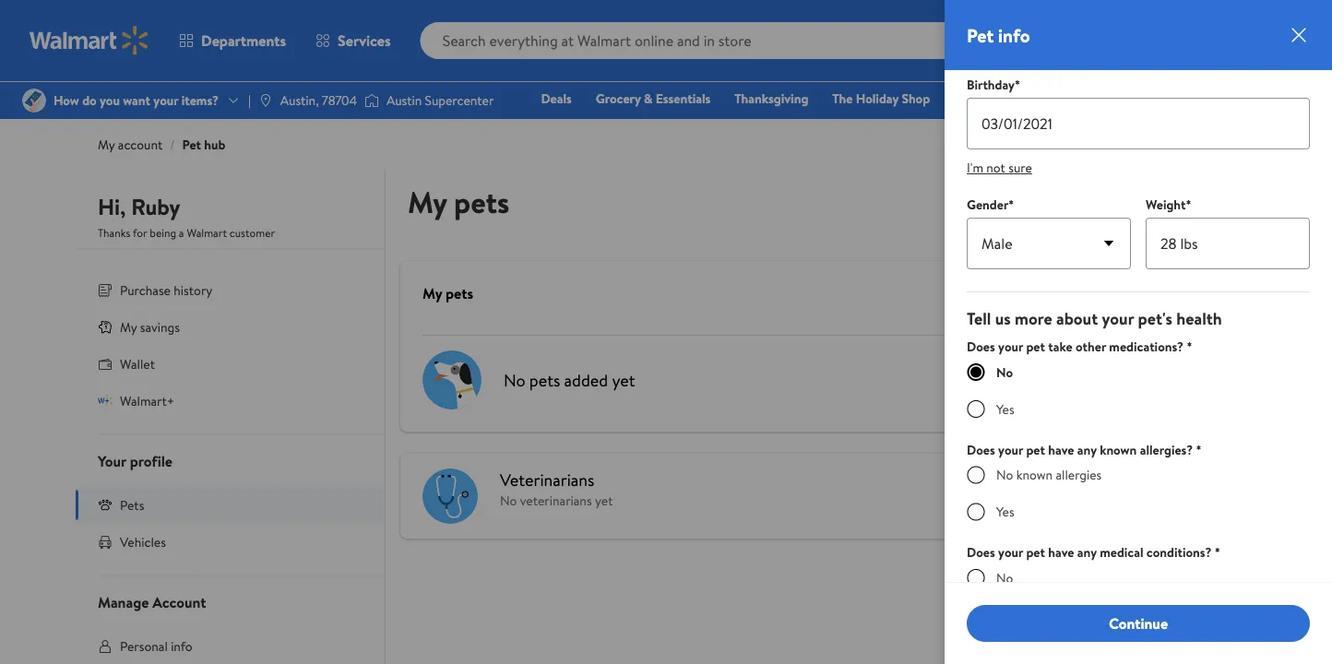 Task type: locate. For each thing, give the bounding box(es) containing it.
allergies
[[1056, 467, 1102, 484]]

2 yes radio from the top
[[967, 503, 986, 522]]

2 vertical spatial *
[[1215, 544, 1221, 562]]

us
[[995, 308, 1011, 331]]

3 icon image from the top
[[98, 498, 113, 512]]

2 no radio from the top
[[967, 569, 986, 588]]

1 have from the top
[[1049, 441, 1075, 459]]

info right personal
[[171, 637, 193, 655]]

1 vertical spatial have
[[1049, 544, 1075, 562]]

my
[[98, 136, 115, 154], [408, 181, 447, 222], [423, 283, 442, 304], [120, 318, 137, 336]]

1 horizontal spatial shop
[[1149, 90, 1177, 108]]

medical
[[1100, 544, 1144, 562]]

does for does your pet take other medications? *
[[967, 338, 995, 356]]

yes radio down "no known allergies" radio
[[967, 503, 986, 522]]

2 does from the top
[[967, 441, 995, 459]]

1 vertical spatial yes radio
[[967, 503, 986, 522]]

* for conditions?
[[1215, 544, 1221, 562]]

does for does your pet have any medical conditions? *
[[967, 544, 995, 562]]

1 vertical spatial pet
[[182, 136, 201, 154]]

i'm not sure button
[[967, 159, 1032, 194]]

info for pet info
[[998, 22, 1030, 48]]

0 vertical spatial my pets
[[408, 181, 510, 222]]

0 vertical spatial have
[[1049, 441, 1075, 459]]

toy
[[1127, 90, 1146, 108]]

your down us
[[999, 338, 1023, 356]]

2 yes from the top
[[997, 503, 1015, 521]]

1 vertical spatial option group
[[967, 467, 1310, 522]]

pet info dialog
[[945, 0, 1332, 664]]

info
[[998, 22, 1030, 48], [171, 637, 193, 655]]

option group for known
[[967, 467, 1310, 522]]

info up birthday*
[[998, 22, 1030, 48]]

1 vertical spatial *
[[1196, 441, 1202, 459]]

1 horizontal spatial pet
[[967, 22, 994, 48]]

not
[[987, 159, 1006, 177]]

yet
[[612, 369, 635, 392], [595, 492, 613, 510]]

0 horizontal spatial shop
[[902, 90, 930, 108]]

have
[[1049, 441, 1075, 459], [1049, 544, 1075, 562]]

0 vertical spatial pet
[[1027, 338, 1045, 356]]

yes radio up "no known allergies" radio
[[967, 401, 986, 419]]

shop right toy
[[1149, 90, 1177, 108]]

0 vertical spatial pet
[[967, 22, 994, 48]]

vet photo image
[[423, 469, 478, 524]]

known
[[1100, 441, 1137, 459], [1017, 467, 1053, 484]]

have for medical
[[1049, 544, 1075, 562]]

0 horizontal spatial pet
[[182, 136, 201, 154]]

1 vertical spatial any
[[1078, 544, 1097, 562]]

personal info
[[120, 637, 193, 655]]

known left 'allergies'
[[1017, 467, 1053, 484]]

shop right holiday
[[902, 90, 930, 108]]

0 vertical spatial *
[[1187, 338, 1193, 356]]

any
[[1078, 441, 1097, 459], [1078, 544, 1097, 562]]

0 vertical spatial yes
[[997, 401, 1015, 419]]

yes inside has medications element
[[997, 401, 1015, 419]]

your left pet's
[[1102, 308, 1134, 331]]

walmart+
[[120, 392, 175, 410]]

home link
[[1193, 89, 1244, 108]]

icon image inside my savings link
[[98, 320, 113, 334]]

option group
[[967, 364, 1310, 419], [967, 467, 1310, 522]]

does down tell
[[967, 338, 995, 356]]

known up no allergies element
[[1100, 441, 1137, 459]]

pet for no
[[1027, 338, 1045, 356]]

purchase
[[120, 281, 171, 299]]

pets
[[120, 496, 144, 514]]

1 horizontal spatial known
[[1100, 441, 1137, 459]]

1 any from the top
[[1078, 441, 1097, 459]]

icon image left my savings
[[98, 320, 113, 334]]

i'm
[[967, 159, 984, 177]]

1 vertical spatial known
[[1017, 467, 1053, 484]]

added
[[564, 369, 608, 392]]

yes radio for no
[[967, 401, 986, 419]]

no inside 'element'
[[997, 569, 1013, 587]]

3 does from the top
[[967, 544, 995, 562]]

* down health
[[1187, 338, 1193, 356]]

toy shop link
[[1119, 89, 1186, 108]]

0 vertical spatial icon image
[[98, 320, 113, 334]]

$19.14
[[1275, 46, 1297, 59]]

your for does your pet have any known allergies? *
[[999, 441, 1023, 459]]

pet down 'no known allergies'
[[1027, 544, 1045, 562]]

1 pet from the top
[[1027, 338, 1045, 356]]

does down "no known allergies" radio
[[967, 544, 995, 562]]

2 have from the top
[[1049, 544, 1075, 562]]

0 vertical spatial yet
[[612, 369, 635, 392]]

my account / pet hub
[[98, 136, 226, 154]]

option group down allergies?
[[967, 467, 1310, 522]]

pet
[[967, 22, 994, 48], [182, 136, 201, 154]]

1 yes from the top
[[997, 401, 1015, 419]]

vehicles link
[[76, 524, 385, 561]]

2 vertical spatial icon image
[[98, 498, 113, 512]]

Yes radio
[[967, 401, 986, 419], [967, 503, 986, 522]]

pet info
[[967, 22, 1030, 48]]

* for allergies?
[[1196, 441, 1202, 459]]

customer
[[230, 225, 275, 241]]

2 pet from the top
[[1027, 441, 1045, 459]]

yes down 'no known allergies'
[[997, 503, 1015, 521]]

your up 'no known allergies'
[[999, 441, 1023, 459]]

gender*
[[967, 196, 1014, 214]]

no for no medical conditions 'element'
[[997, 569, 1013, 587]]

1 icon image from the top
[[98, 320, 113, 334]]

pet up birthday*
[[967, 22, 994, 48]]

option group containing no known allergies
[[967, 467, 1310, 522]]

no pets added yet
[[504, 369, 635, 392]]

take
[[1049, 338, 1073, 356]]

No radio
[[967, 364, 986, 382], [967, 569, 986, 588]]

gift finder link
[[946, 89, 1025, 108]]

have up 'no known allergies'
[[1049, 441, 1075, 459]]

shop
[[902, 90, 930, 108], [1149, 90, 1177, 108]]

icon image for pets
[[98, 498, 113, 512]]

1 no radio from the top
[[967, 364, 986, 382]]

pet for no known allergies
[[1027, 441, 1045, 459]]

1 option group from the top
[[967, 364, 1310, 419]]

gift finder
[[954, 90, 1016, 108]]

1 vertical spatial pet
[[1027, 441, 1045, 459]]

&
[[644, 90, 653, 108]]

finder
[[980, 90, 1016, 108]]

option group down medications?
[[967, 364, 1310, 419]]

yes inside the has allergies 'element'
[[997, 503, 1015, 521]]

Search search field
[[420, 22, 1020, 59]]

yet for no pets added yet
[[612, 369, 635, 392]]

1 does from the top
[[967, 338, 995, 356]]

0 vertical spatial no radio
[[967, 364, 986, 382]]

0 horizontal spatial info
[[171, 637, 193, 655]]

2 icon image from the top
[[98, 393, 113, 408]]

deals link
[[533, 89, 580, 108]]

a
[[179, 225, 184, 241]]

1 horizontal spatial *
[[1196, 441, 1202, 459]]

any for medical
[[1078, 544, 1097, 562]]

walmart image
[[30, 26, 149, 55]]

0 horizontal spatial known
[[1017, 467, 1053, 484]]

icon image left walmart+
[[98, 393, 113, 408]]

No known allergies radio
[[967, 467, 986, 485]]

grocery & essentials link
[[588, 89, 719, 108]]

2 any from the top
[[1078, 544, 1097, 562]]

* right allergies?
[[1196, 441, 1202, 459]]

pets
[[454, 181, 510, 222], [446, 283, 473, 304], [530, 369, 560, 392]]

icon image for walmart+
[[98, 393, 113, 408]]

pet's
[[1138, 308, 1173, 331]]

yet right veterinarians
[[595, 492, 613, 510]]

no for no medications element at the right
[[997, 364, 1013, 382]]

option group for medications?
[[967, 364, 1310, 419]]

* right conditions?
[[1215, 544, 1221, 562]]

profile
[[130, 451, 173, 471]]

1 vertical spatial icon image
[[98, 393, 113, 408]]

yet right the added
[[612, 369, 635, 392]]

1 vertical spatial info
[[171, 637, 193, 655]]

hi, ruby thanks for being a walmart customer
[[98, 191, 275, 241]]

0 vertical spatial any
[[1078, 441, 1097, 459]]

icon image inside pets link
[[98, 498, 113, 512]]

manage account
[[98, 592, 206, 612]]

0 vertical spatial option group
[[967, 364, 1310, 419]]

icon image for my savings
[[98, 320, 113, 334]]

pet right the /
[[182, 136, 201, 154]]

about
[[1057, 308, 1098, 331]]

your down 'no known allergies'
[[999, 544, 1023, 562]]

personal info link
[[76, 628, 385, 664]]

veterinarians
[[500, 469, 595, 492]]

2 vertical spatial does
[[967, 544, 995, 562]]

pet
[[1027, 338, 1045, 356], [1027, 441, 1045, 459], [1027, 544, 1045, 562]]

pet up 'no known allergies'
[[1027, 441, 1045, 459]]

dismiss image
[[1288, 24, 1310, 46]]

2 horizontal spatial *
[[1215, 544, 1221, 562]]

icon image inside walmart+ link
[[98, 393, 113, 408]]

manage
[[98, 592, 149, 612]]

pet left take
[[1027, 338, 1045, 356]]

0 vertical spatial yes radio
[[967, 401, 986, 419]]

1 vertical spatial yet
[[595, 492, 613, 510]]

1 yes radio from the top
[[967, 401, 986, 419]]

1 horizontal spatial info
[[998, 22, 1030, 48]]

does your pet have any medical conditions? *
[[967, 544, 1221, 562]]

icon image left pets
[[98, 498, 113, 512]]

wallet
[[120, 355, 155, 373]]

have left 'medical'
[[1049, 544, 1075, 562]]

info inside dialog
[[998, 22, 1030, 48]]

*
[[1187, 338, 1193, 356], [1196, 441, 1202, 459], [1215, 544, 1221, 562]]

yes up 'no known allergies'
[[997, 401, 1015, 419]]

1 vertical spatial no radio
[[967, 569, 986, 588]]

yes
[[997, 401, 1015, 419], [997, 503, 1015, 521]]

2 option group from the top
[[967, 467, 1310, 522]]

i'm not sure
[[967, 159, 1032, 177]]

your for does your pet take other medications? *
[[999, 338, 1023, 356]]

my savings link
[[76, 309, 385, 346]]

any left 'medical'
[[1078, 544, 1097, 562]]

2 vertical spatial pet
[[1027, 544, 1045, 562]]

purchase history link
[[76, 272, 385, 309]]

no medications element
[[967, 364, 1310, 382]]

fashion
[[1259, 90, 1302, 108]]

yet inside veterinarians no veterinarians yet
[[595, 492, 613, 510]]

1 vertical spatial yes
[[997, 503, 1015, 521]]

does
[[967, 338, 995, 356], [967, 441, 995, 459], [967, 544, 995, 562]]

continue button
[[967, 605, 1310, 642]]

/
[[170, 136, 175, 154]]

does up "no known allergies" radio
[[967, 441, 995, 459]]

1 vertical spatial does
[[967, 441, 995, 459]]

icon image
[[98, 320, 113, 334], [98, 393, 113, 408], [98, 498, 113, 512]]

any up 'allergies'
[[1078, 441, 1097, 459]]

option group containing no
[[967, 364, 1310, 419]]

0 vertical spatial does
[[967, 338, 995, 356]]

0 vertical spatial info
[[998, 22, 1030, 48]]



Task type: describe. For each thing, give the bounding box(es) containing it.
purchase history
[[120, 281, 213, 299]]

known inside no allergies element
[[1017, 467, 1053, 484]]

the
[[833, 90, 853, 108]]

0 horizontal spatial *
[[1187, 338, 1193, 356]]

1 shop from the left
[[902, 90, 930, 108]]

being
[[150, 225, 176, 241]]

wallet link
[[76, 346, 385, 382]]

your profile
[[98, 451, 173, 471]]

your for does your pet have any medical conditions? *
[[999, 544, 1023, 562]]

0 vertical spatial known
[[1100, 441, 1137, 459]]

3 pet from the top
[[1027, 544, 1045, 562]]

grocery & essentials
[[596, 90, 711, 108]]

other
[[1076, 338, 1106, 356]]

tell us more about your pet's health
[[967, 308, 1222, 331]]

my savings
[[120, 318, 180, 336]]

veterinarians
[[520, 492, 592, 510]]

no radio for no medications element at the right
[[967, 364, 986, 382]]

does your pet have any known allergies? *
[[967, 441, 1202, 459]]

weight*
[[1146, 196, 1192, 214]]

hi, ruby link
[[98, 191, 180, 230]]

6
[[1291, 21, 1297, 37]]

no allergies element
[[967, 467, 1310, 485]]

grocery
[[596, 90, 641, 108]]

conditions?
[[1147, 544, 1212, 562]]

tell
[[967, 308, 991, 331]]

ruby
[[131, 191, 180, 222]]

no medical conditions element
[[967, 569, 1310, 588]]

savings
[[140, 318, 180, 336]]

yes for no
[[997, 401, 1015, 419]]

yes for no known allergies
[[997, 503, 1015, 521]]

2 shop from the left
[[1149, 90, 1177, 108]]

vehicles
[[120, 533, 166, 551]]

1 vertical spatial my pets
[[423, 283, 473, 304]]

electronics link
[[1032, 89, 1111, 108]]

add button
[[1197, 283, 1220, 313]]

no for known
[[997, 467, 1013, 484]]

home
[[1201, 90, 1235, 108]]

does for does your pet have any known allergies? *
[[967, 441, 995, 459]]

thanksgiving
[[735, 90, 809, 108]]

has allergies element
[[967, 503, 1310, 522]]

yet for veterinarians no veterinarians yet
[[595, 492, 613, 510]]

has medications element
[[967, 401, 1310, 419]]

personal
[[120, 637, 168, 655]]

pets link
[[76, 487, 385, 524]]

2 vertical spatial pets
[[530, 369, 560, 392]]

account
[[152, 592, 206, 612]]

thanksgiving link
[[727, 89, 817, 108]]

more
[[1015, 308, 1053, 331]]

your
[[98, 451, 126, 471]]

the holiday shop
[[833, 90, 930, 108]]

Birthday* text field
[[967, 98, 1310, 150]]

history
[[174, 281, 213, 299]]

birthday*
[[967, 76, 1021, 94]]

any for known
[[1078, 441, 1097, 459]]

medications?
[[1110, 338, 1184, 356]]

no for pets
[[504, 369, 526, 392]]

0 vertical spatial pets
[[454, 181, 510, 222]]

toy shop
[[1127, 90, 1177, 108]]

walmart
[[187, 225, 227, 241]]

continue
[[1109, 613, 1168, 634]]

walmart+ link
[[76, 382, 385, 419]]

1 vertical spatial pets
[[446, 283, 473, 304]]

health
[[1177, 308, 1222, 331]]

Weight* text field
[[1146, 218, 1310, 270]]

hub
[[204, 136, 226, 154]]

allergies?
[[1140, 441, 1193, 459]]

info for personal info
[[171, 637, 193, 655]]

no known allergies
[[997, 467, 1102, 484]]

my account link
[[98, 136, 163, 154]]

pet inside pet info dialog
[[967, 22, 994, 48]]

Walmart Site-Wide search field
[[420, 22, 1020, 59]]

thanks
[[98, 225, 130, 241]]

deals
[[541, 90, 572, 108]]

veterinarians no veterinarians yet
[[500, 469, 613, 510]]

essentials
[[656, 90, 711, 108]]

yes radio for no known allergies
[[967, 503, 986, 522]]

does your pet take other medications? *
[[967, 338, 1193, 356]]

pet hub link
[[182, 136, 226, 154]]

electronics
[[1040, 90, 1103, 108]]

gift
[[954, 90, 977, 108]]

add
[[1197, 289, 1220, 307]]

for
[[133, 225, 147, 241]]

the holiday shop link
[[824, 89, 939, 108]]

hi,
[[98, 191, 126, 222]]

no inside veterinarians no veterinarians yet
[[500, 492, 517, 510]]

no radio for no medical conditions 'element'
[[967, 569, 986, 588]]

have for known
[[1049, 441, 1075, 459]]

holiday
[[856, 90, 899, 108]]

account
[[118, 136, 163, 154]]

fashion link
[[1251, 89, 1310, 108]]



Task type: vqa. For each thing, say whether or not it's contained in the screenshot.
icon
yes



